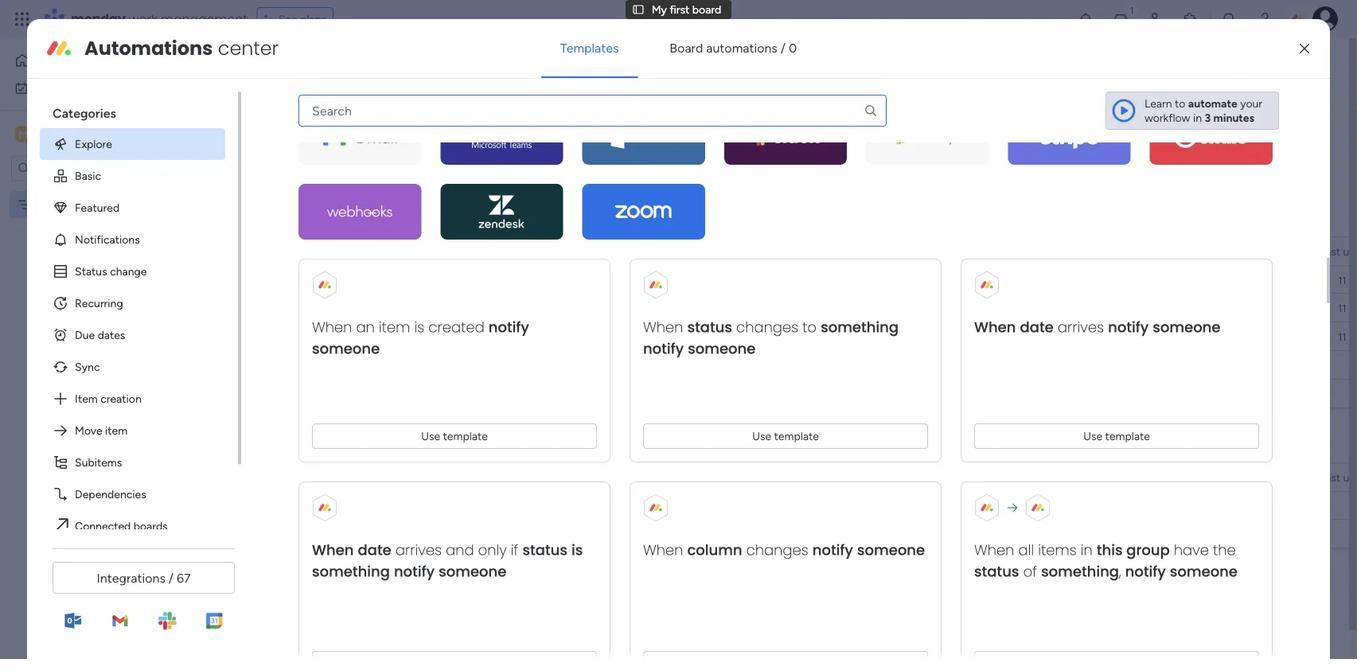 Task type: describe. For each thing, give the bounding box(es) containing it.
2 priority from the top
[[891, 471, 927, 484]]

status inside when status changes   to something notify someone use template
[[688, 317, 733, 337]]

column information image for 1st status field from the top of the page
[[721, 245, 733, 258]]

month for this month
[[307, 210, 355, 231]]

categories list box
[[40, 91, 241, 542]]

1 owner field from the top
[[575, 242, 617, 260]]

board
[[670, 40, 703, 55]]

assign
[[387, 89, 420, 102]]

status inside when date arrives   and only if status is something notify someone
[[523, 540, 568, 560]]

explore
[[75, 137, 112, 151]]

timelines
[[482, 89, 527, 102]]

due date for 1st "due date" field from the bottom
[[775, 471, 820, 484]]

see for see plans
[[278, 12, 298, 26]]

hide
[[667, 160, 691, 173]]

project 1
[[301, 273, 344, 287]]

learn
[[1145, 97, 1173, 110]]

someone inside when date arrives   and only if status is something notify someone
[[439, 562, 507, 582]]

filter
[[526, 160, 551, 173]]

67
[[177, 571, 191, 586]]

filter button
[[500, 154, 576, 179]]

18
[[806, 330, 816, 343]]

column information image for first status field from the bottom of the page
[[721, 471, 733, 484]]

nov 18
[[784, 330, 816, 343]]

items
[[1039, 540, 1077, 560]]

budget for 2nd budget field from the bottom of the page
[[1114, 244, 1150, 258]]

see plans button
[[257, 7, 334, 31]]

main for main table
[[266, 117, 290, 131]]

home button
[[10, 48, 171, 73]]

my first board list box
[[0, 188, 203, 433]]

project for project 1
[[301, 273, 337, 287]]

group inside when all items in this group have the status of something , notify someone
[[1127, 540, 1171, 560]]

Next month field
[[270, 436, 362, 457]]

any
[[286, 89, 304, 102]]

1 horizontal spatial of
[[606, 89, 617, 102]]

automations
[[84, 35, 213, 62]]

add view image
[[401, 118, 408, 130]]

see for see more
[[726, 88, 745, 102]]

person
[[452, 160, 486, 173]]

connected
[[75, 519, 131, 533]]

2 due date field from the top
[[771, 469, 824, 486]]

templates button
[[541, 29, 638, 67]]

search everything image
[[1222, 11, 1238, 27]]

when date arrives   and only if status is something notify someone
[[312, 540, 583, 582]]

project for project 2
[[301, 302, 337, 315]]

basic
[[75, 169, 101, 183]]

notify inside when all items in this group have the status of something , notify someone
[[1126, 562, 1167, 582]]

main table
[[266, 117, 319, 131]]

move item
[[75, 424, 128, 437]]

new
[[248, 160, 271, 173]]

0 vertical spatial my first board
[[652, 3, 722, 16]]

project.
[[345, 89, 384, 102]]

group inside button
[[319, 583, 349, 597]]

monday
[[71, 10, 125, 28]]

status inside option
[[75, 265, 107, 278]]

1 priority field from the top
[[887, 242, 931, 260]]

something inside when date arrives   and only if status is something notify someone
[[312, 562, 390, 582]]

templates
[[560, 40, 619, 55]]

column
[[688, 540, 743, 560]]

move
[[75, 424, 102, 437]]

2
[[340, 302, 346, 315]]

notifications
[[75, 233, 140, 246]]

1 horizontal spatial and
[[530, 89, 549, 102]]

0 vertical spatial board
[[693, 3, 722, 16]]

owner for 2nd owner field
[[579, 471, 613, 484]]

column information image for 1st "due date" field from the top
[[831, 245, 844, 258]]

0 vertical spatial first
[[670, 3, 690, 16]]

monday work management
[[71, 10, 247, 28]]

1 timeline from the top
[[1223, 244, 1264, 258]]

other
[[1007, 331, 1034, 344]]

use for date
[[1084, 429, 1103, 443]]

use template for date
[[1084, 429, 1151, 443]]

recurring
[[75, 296, 123, 310]]

your inside 'your workflow in'
[[1241, 97, 1263, 110]]

select product image
[[14, 11, 30, 27]]

next month
[[274, 436, 358, 457]]

in inside 'your workflow in'
[[1194, 111, 1203, 124]]

m for project 1
[[1350, 274, 1358, 287]]

connected boards option
[[40, 510, 225, 542]]

0 horizontal spatial your
[[653, 89, 675, 102]]

0
[[789, 40, 797, 55]]

notes for 1st "notes" field from the bottom
[[1005, 471, 1036, 484]]

sort
[[606, 160, 627, 173]]

move item option
[[40, 415, 225, 447]]

if
[[511, 540, 519, 560]]

use for notify
[[421, 429, 441, 443]]

workspace image
[[15, 125, 31, 143]]

main for main workspace
[[37, 127, 65, 142]]

use template button for when an item is created
[[312, 423, 597, 449]]

created
[[429, 317, 485, 337]]

arrives for notify
[[1058, 317, 1105, 337]]

1 image
[[1125, 1, 1140, 19]]

1
[[340, 273, 344, 287]]

all
[[1019, 540, 1035, 560]]

project 2
[[301, 302, 346, 315]]

arrow down image
[[557, 157, 576, 176]]

when column changes notify someone
[[644, 540, 926, 560]]

item inside when an item is created notify someone
[[379, 317, 411, 337]]

due dates
[[75, 328, 125, 342]]

minutes
[[1214, 111, 1255, 124]]

when all items in this group have the status of something , notify someone
[[975, 540, 1238, 582]]

my first board inside 'list box'
[[37, 198, 107, 211]]

new
[[296, 583, 317, 597]]

new project button
[[241, 154, 316, 179]]

template for date
[[1106, 429, 1151, 443]]

1 due date field from the top
[[771, 242, 824, 260]]

column information image
[[831, 471, 844, 484]]

learn to automate
[[1145, 97, 1238, 110]]

dates
[[98, 328, 125, 342]]

item creation
[[75, 392, 142, 406]]

1 vertical spatial 3
[[340, 330, 346, 344]]

due dates option
[[40, 319, 225, 351]]

status for 1st status field from the top of the page
[[673, 244, 705, 258]]

Search in workspace field
[[33, 159, 133, 178]]

notify inside when an item is created notify someone
[[489, 317, 530, 337]]

use template for notify
[[421, 429, 488, 443]]

subitems
[[75, 456, 122, 469]]

main workspace
[[37, 127, 131, 142]]

your workflow in
[[1145, 97, 1263, 124]]

of inside when all items in this group have the status of something , notify someone
[[1024, 562, 1038, 582]]

home
[[37, 54, 67, 67]]

2 owner field from the top
[[575, 469, 617, 486]]

notifications image
[[1078, 11, 1094, 27]]

someone inside when status changes   to something notify someone use template
[[688, 339, 756, 359]]

connected boards
[[75, 519, 168, 533]]

when for when all items in this group have the status of something , notify someone
[[975, 540, 1015, 560]]

set
[[464, 89, 480, 102]]

1 horizontal spatial my
[[242, 51, 279, 86]]

main table button
[[241, 111, 331, 137]]

stands.
[[717, 89, 752, 102]]

0 vertical spatial 3
[[1205, 111, 1211, 124]]

working
[[655, 274, 697, 287]]

someone inside when all items in this group have the status of something , notify someone
[[1171, 562, 1238, 582]]

integrations
[[97, 571, 166, 586]]

done
[[675, 301, 702, 315]]

only
[[478, 540, 507, 560]]

is inside when an item is created notify someone
[[415, 317, 425, 337]]

changes for column
[[747, 540, 809, 560]]

categories heading
[[40, 91, 225, 128]]

/ inside button
[[169, 571, 174, 586]]

budget for second budget field from the top of the page
[[1114, 471, 1150, 484]]

workspace
[[68, 127, 131, 142]]

when an item is created notify someone
[[312, 317, 530, 359]]

subitems option
[[40, 447, 225, 478]]

the
[[1214, 540, 1237, 560]]

1 timeline field from the top
[[1219, 242, 1268, 260]]

angle down image
[[324, 160, 331, 172]]

categories
[[53, 105, 116, 120]]

table
[[293, 117, 319, 131]]

center
[[218, 35, 279, 62]]

working on it
[[655, 274, 722, 287]]

john smith image
[[1313, 6, 1339, 32]]

notify inside when status changes   to something notify someone use template
[[644, 339, 684, 359]]

My first board field
[[238, 51, 417, 86]]

sync option
[[40, 351, 225, 383]]

person button
[[426, 154, 496, 179]]

month for next month
[[310, 436, 358, 457]]

1 horizontal spatial board
[[337, 51, 413, 86]]

my inside 'my first board' 'list box'
[[37, 198, 53, 211]]

add
[[272, 583, 293, 597]]

stuck
[[674, 330, 703, 344]]

is inside when date arrives   and only if status is something notify someone
[[572, 540, 583, 560]]

Search for a column type search field
[[299, 95, 887, 126]]

kanban button
[[331, 111, 392, 137]]

m for project 2
[[1350, 302, 1358, 315]]



Task type: vqa. For each thing, say whether or not it's contained in the screenshot.
When date arrives   and only if status is something notify someone's When
yes



Task type: locate. For each thing, give the bounding box(es) containing it.
in left this
[[1081, 540, 1093, 560]]

Search field
[[370, 155, 418, 178]]

board automations / 0 button
[[651, 29, 816, 67]]

1 horizontal spatial group
[[1127, 540, 1171, 560]]

my work image
[[14, 81, 29, 95]]

0 horizontal spatial use template
[[421, 429, 488, 443]]

1 vertical spatial my
[[242, 51, 279, 86]]

2 status field from the top
[[669, 469, 709, 486]]

see inside button
[[278, 12, 298, 26]]

3 use template button from the left
[[975, 423, 1260, 449]]

my first board
[[652, 3, 722, 16], [242, 51, 413, 86], [37, 198, 107, 211]]

0 horizontal spatial something
[[312, 562, 390, 582]]

3 11 from the top
[[1339, 330, 1347, 343]]

2 m from the top
[[1350, 302, 1358, 315]]

1 notes from the top
[[1005, 244, 1036, 258]]

0 horizontal spatial /
[[169, 571, 174, 586]]

sum
[[1123, 535, 1141, 546]]

option
[[0, 190, 203, 194]]

2 use from the left
[[753, 429, 772, 443]]

0 vertical spatial group
[[1127, 540, 1171, 560]]

0 horizontal spatial item
[[105, 424, 128, 437]]

1 vertical spatial 11 m
[[1339, 302, 1358, 315]]

changes left 18
[[737, 317, 799, 337]]

automations
[[707, 40, 778, 55]]

2 notes from the top
[[1005, 471, 1036, 484]]

main inside main table button
[[266, 117, 290, 131]]

0 vertical spatial and
[[530, 89, 549, 102]]

changes
[[737, 317, 799, 337], [747, 540, 809, 560]]

status up column
[[673, 471, 705, 484]]

manage
[[244, 89, 283, 102]]

0 vertical spatial my
[[652, 3, 667, 16]]

status down all
[[975, 562, 1020, 582]]

0 vertical spatial see
[[278, 12, 298, 26]]

dependencies option
[[40, 478, 225, 510]]

None field
[[1316, 242, 1358, 260], [1316, 469, 1358, 486], [1316, 242, 1358, 260], [1316, 469, 1358, 486]]

status down 'done'
[[688, 317, 733, 337]]

0 vertical spatial arrives
[[1058, 317, 1105, 337]]

see left more
[[726, 88, 745, 102]]

project 3
[[301, 330, 346, 344]]

basic option
[[40, 160, 225, 192]]

2 vertical spatial 11 m
[[1339, 330, 1358, 343]]

3 minutes
[[1205, 111, 1255, 124]]

1 vertical spatial notes field
[[1001, 469, 1040, 486]]

group
[[1127, 540, 1171, 560], [319, 583, 349, 597]]

automations center
[[84, 35, 279, 62]]

2 vertical spatial my first board
[[37, 198, 107, 211]]

status up recurring
[[75, 265, 107, 278]]

0 vertical spatial timeline field
[[1219, 242, 1268, 260]]

project for project 3
[[301, 330, 337, 344]]

2 vertical spatial first
[[55, 198, 75, 211]]

1 vertical spatial priority field
[[887, 469, 931, 486]]

and left keep
[[530, 89, 549, 102]]

Budget field
[[1110, 242, 1154, 260], [1110, 469, 1154, 486]]

notes for first "notes" field from the top
[[1005, 244, 1036, 258]]

an
[[356, 317, 375, 337]]

1 horizontal spatial item
[[379, 317, 411, 337]]

$500
[[1119, 331, 1145, 344]]

your up automate
[[1241, 97, 1263, 110]]

1 horizontal spatial use template button
[[644, 423, 929, 449]]

0 horizontal spatial of
[[332, 89, 343, 102]]

0 vertical spatial budget field
[[1110, 242, 1154, 260]]

and
[[530, 89, 549, 102], [446, 540, 474, 560]]

board inside 'list box'
[[78, 198, 107, 211]]

meeting
[[987, 303, 1028, 315]]

1 budget field from the top
[[1110, 242, 1154, 260]]

integrate
[[1057, 117, 1103, 131]]

when inside when an item is created notify someone
[[312, 317, 352, 337]]

2 horizontal spatial my first board
[[652, 3, 722, 16]]

1 use from the left
[[421, 429, 441, 443]]

0 horizontal spatial in
[[1081, 540, 1093, 560]]

11 m for 2
[[1339, 302, 1358, 315]]

integrations / 67 button
[[53, 562, 235, 594]]

1 vertical spatial item
[[105, 424, 128, 437]]

0 vertical spatial priority
[[891, 244, 927, 258]]

help image
[[1257, 11, 1273, 27]]

2 horizontal spatial board
[[693, 3, 722, 16]]

1 horizontal spatial is
[[572, 540, 583, 560]]

automate
[[1224, 117, 1273, 131]]

item right an
[[379, 317, 411, 337]]

when down project 2 at the top of page
[[312, 317, 352, 337]]

1 vertical spatial first
[[285, 51, 331, 86]]

1 horizontal spatial use
[[753, 429, 772, 443]]

1 horizontal spatial to
[[1175, 97, 1186, 110]]

2 due date from the top
[[775, 471, 820, 484]]

1 vertical spatial month
[[310, 436, 358, 457]]

2 vertical spatial board
[[78, 198, 107, 211]]

Owner field
[[575, 242, 617, 260], [575, 469, 617, 486]]

2 budget field from the top
[[1110, 469, 1154, 486]]

when date arrives notify someone
[[975, 317, 1221, 337]]

1 horizontal spatial /
[[781, 40, 786, 55]]

kanban
[[343, 117, 380, 131]]

when down meeting
[[975, 317, 1017, 337]]

see left plans
[[278, 12, 298, 26]]

status
[[673, 244, 705, 258], [75, 265, 107, 278], [673, 471, 705, 484]]

1 use template from the left
[[421, 429, 488, 443]]

workspace selection element
[[15, 125, 133, 145]]

status field up working on it
[[669, 242, 709, 260]]

3 use from the left
[[1084, 429, 1103, 443]]

manage any type of project. assign owners, set timelines and keep track of where your project stands.
[[244, 89, 752, 102]]

your right where
[[653, 89, 675, 102]]

use template button for when
[[644, 423, 929, 449]]

1 template from the left
[[443, 429, 488, 443]]

1 horizontal spatial main
[[266, 117, 290, 131]]

11 m
[[1339, 274, 1358, 287], [1339, 302, 1358, 315], [1339, 330, 1358, 343]]

search image
[[864, 103, 878, 118]]

2 timeline field from the top
[[1219, 469, 1268, 486]]

someone inside when an item is created notify someone
[[312, 339, 380, 359]]

use inside when status changes   to something notify someone use template
[[753, 429, 772, 443]]

2 owner from the top
[[579, 471, 613, 484]]

3
[[1205, 111, 1211, 124], [340, 330, 346, 344]]

1 horizontal spatial see
[[726, 88, 745, 102]]

something up the add new group
[[312, 562, 390, 582]]

1 vertical spatial due
[[75, 328, 95, 342]]

to inside when status changes   to something notify someone use template
[[803, 317, 817, 337]]

1 vertical spatial arrives
[[396, 540, 442, 560]]

board down basic
[[78, 198, 107, 211]]

of down all
[[1024, 562, 1038, 582]]

due date
[[775, 244, 820, 258], [775, 471, 820, 484]]

this month
[[274, 210, 355, 231]]

1 vertical spatial and
[[446, 540, 474, 560]]

when
[[312, 317, 352, 337], [644, 317, 684, 337], [975, 317, 1017, 337], [312, 540, 354, 560], [644, 540, 684, 560], [975, 540, 1015, 560]]

Timeline field
[[1219, 242, 1268, 260], [1219, 469, 1268, 486]]

plans
[[300, 12, 327, 26]]

2 horizontal spatial use template button
[[975, 423, 1260, 449]]

arrives inside when date arrives   and only if status is something notify someone
[[396, 540, 442, 560]]

0 horizontal spatial use
[[421, 429, 441, 443]]

featured option
[[40, 192, 225, 224]]

month right next
[[310, 436, 358, 457]]

0 horizontal spatial group
[[319, 583, 349, 597]]

date inside when date arrives   and only if status is something notify someone
[[358, 540, 392, 560]]

/
[[781, 40, 786, 55], [169, 571, 174, 586]]

m
[[18, 127, 28, 141]]

1 horizontal spatial arrives
[[1058, 317, 1105, 337]]

3 template from the left
[[1106, 429, 1151, 443]]

notifications option
[[40, 224, 225, 255]]

1 vertical spatial to
[[803, 317, 817, 337]]

changes right column
[[747, 540, 809, 560]]

status for first status field from the bottom of the page
[[673, 471, 705, 484]]

first inside 'list box'
[[55, 198, 75, 211]]

0 vertical spatial timeline
[[1223, 244, 1264, 258]]

0 horizontal spatial main
[[37, 127, 65, 142]]

in
[[1194, 111, 1203, 124], [1081, 540, 1093, 560]]

1 notes field from the top
[[1001, 242, 1040, 260]]

0 horizontal spatial board
[[78, 198, 107, 211]]

notes up action
[[1005, 244, 1036, 258]]

main inside workspace selection element
[[37, 127, 65, 142]]

status right if
[[523, 540, 568, 560]]

due for 1st "due date" field from the top
[[775, 244, 795, 258]]

of right track
[[606, 89, 617, 102]]

to
[[1175, 97, 1186, 110], [803, 317, 817, 337]]

notes up all
[[1005, 471, 1036, 484]]

m
[[1350, 274, 1358, 287], [1350, 302, 1358, 315], [1350, 330, 1358, 343]]

board up project. at the top left of the page
[[337, 51, 413, 86]]

/ left the 0
[[781, 40, 786, 55]]

status
[[688, 317, 733, 337], [523, 540, 568, 560], [975, 562, 1020, 582]]

3 left an
[[340, 330, 346, 344]]

0 vertical spatial to
[[1175, 97, 1186, 110]]

1 vertical spatial in
[[1081, 540, 1093, 560]]

1 horizontal spatial your
[[1241, 97, 1263, 110]]

my
[[652, 3, 667, 16], [242, 51, 279, 86], [37, 198, 53, 211]]

boards
[[134, 519, 168, 533]]

0 horizontal spatial status
[[523, 540, 568, 560]]

2 horizontal spatial first
[[670, 3, 690, 16]]

changes for status
[[737, 317, 799, 337]]

template inside when status changes   to something notify someone use template
[[775, 429, 819, 443]]

2 11 m from the top
[[1339, 302, 1358, 315]]

/ inside button
[[781, 40, 786, 55]]

1 due date from the top
[[775, 244, 820, 258]]

this
[[274, 210, 303, 231]]

work
[[129, 10, 157, 28]]

1 horizontal spatial use template
[[1084, 429, 1151, 443]]

management
[[161, 10, 247, 28]]

status inside when all items in this group have the status of something , notify someone
[[975, 562, 1020, 582]]

1 vertical spatial m
[[1350, 302, 1358, 315]]

arrives for and
[[396, 540, 442, 560]]

main right workspace icon
[[37, 127, 65, 142]]

1 horizontal spatial first
[[285, 51, 331, 86]]

0 vertical spatial owner field
[[575, 242, 617, 260]]

integrations / 67
[[97, 571, 191, 586]]

first up board
[[670, 3, 690, 16]]

it
[[715, 274, 722, 287]]

apps image
[[1183, 11, 1199, 27]]

is right if
[[572, 540, 583, 560]]

0 horizontal spatial to
[[803, 317, 817, 337]]

in left autopilot icon
[[1194, 111, 1203, 124]]

3 11 m from the top
[[1339, 330, 1358, 343]]

keep
[[551, 89, 575, 102]]

status change
[[75, 265, 147, 278]]

0 horizontal spatial arrives
[[396, 540, 442, 560]]

1 vertical spatial status
[[75, 265, 107, 278]]

item creation option
[[40, 383, 225, 415]]

when for when an item is created notify someone
[[312, 317, 352, 337]]

1 horizontal spatial my first board
[[242, 51, 413, 86]]

0 vertical spatial priority field
[[887, 242, 931, 260]]

group right this
[[1127, 540, 1171, 560]]

more
[[748, 88, 774, 102]]

and inside when date arrives   and only if status is something notify someone
[[446, 540, 474, 560]]

status change option
[[40, 255, 225, 287]]

item
[[75, 392, 98, 406]]

when inside when date arrives   and only if status is something notify someone
[[312, 540, 354, 560]]

explore option
[[40, 128, 225, 160]]

2 vertical spatial m
[[1350, 330, 1358, 343]]

v2 search image
[[358, 157, 370, 175]]

notify inside when date arrives   and only if status is something notify someone
[[394, 562, 435, 582]]

0 vertical spatial budget
[[1114, 244, 1150, 258]]

status field up column
[[669, 469, 709, 486]]

0 vertical spatial month
[[307, 210, 355, 231]]

2 template from the left
[[775, 429, 819, 443]]

nov
[[784, 330, 803, 343]]

1 vertical spatial due date field
[[771, 469, 824, 486]]

when left all
[[975, 540, 1015, 560]]

2 budget from the top
[[1114, 471, 1150, 484]]

1 vertical spatial group
[[319, 583, 349, 597]]

due date for 1st "due date" field from the top
[[775, 244, 820, 258]]

None search field
[[299, 95, 887, 126]]

0 vertical spatial status field
[[669, 242, 709, 260]]

my first board up board
[[652, 3, 722, 16]]

invite members image
[[1148, 11, 1164, 27]]

Priority field
[[887, 242, 931, 260], [887, 469, 931, 486]]

0 horizontal spatial and
[[446, 540, 474, 560]]

is left 'created'
[[415, 317, 425, 337]]

owner for 2nd owner field from the bottom of the page
[[579, 244, 613, 258]]

month inside field
[[307, 210, 355, 231]]

1 priority from the top
[[891, 244, 927, 258]]

2 notes field from the top
[[1001, 469, 1040, 486]]

11 m for 1
[[1339, 274, 1358, 287]]

priority
[[891, 244, 927, 258], [891, 471, 927, 484]]

arrives
[[1058, 317, 1105, 337], [396, 540, 442, 560]]

owners,
[[423, 89, 461, 102]]

when up the add new group
[[312, 540, 354, 560]]

notes field up action
[[1001, 242, 1040, 260]]

1 use template button from the left
[[312, 423, 597, 449]]

when inside when all items in this group have the status of something , notify someone
[[975, 540, 1015, 560]]

11 for 1
[[1339, 274, 1347, 287]]

add new group
[[272, 583, 349, 597]]

of right type
[[332, 89, 343, 102]]

Status field
[[669, 242, 709, 260], [669, 469, 709, 486]]

something right 18
[[821, 317, 899, 337]]

2 horizontal spatial status
[[975, 562, 1020, 582]]

1 budget from the top
[[1114, 244, 1150, 258]]

2 timeline from the top
[[1223, 471, 1264, 484]]

board automations / 0
[[670, 40, 797, 55]]

11 for 2
[[1339, 302, 1347, 315]]

2 vertical spatial 11
[[1339, 330, 1347, 343]]

0 vertical spatial notes
[[1005, 244, 1036, 258]]

on
[[699, 274, 712, 287]]

1 status field from the top
[[669, 242, 709, 260]]

timeline
[[1223, 244, 1264, 258], [1223, 471, 1264, 484]]

1 vertical spatial /
[[169, 571, 174, 586]]

use template
[[421, 429, 488, 443], [1084, 429, 1151, 443]]

0 vertical spatial status
[[688, 317, 733, 337]]

something inside when all items in this group have the status of something , notify someone
[[1042, 562, 1120, 582]]

when status changes   to something notify someone use template
[[644, 317, 899, 443]]

column information image
[[721, 245, 733, 258], [831, 245, 844, 258], [721, 471, 733, 484]]

group right new
[[319, 583, 349, 597]]

item right 'move'
[[105, 424, 128, 437]]

see more link
[[725, 87, 775, 103]]

1 vertical spatial see
[[726, 88, 745, 102]]

automations  center image
[[46, 36, 72, 61]]

when down 'done'
[[644, 317, 684, 337]]

main left table
[[266, 117, 290, 131]]

first down basic
[[55, 198, 75, 211]]

0 horizontal spatial my
[[37, 198, 53, 211]]

use template button
[[312, 423, 597, 449], [644, 423, 929, 449], [975, 423, 1260, 449]]

due inside option
[[75, 328, 95, 342]]

item inside option
[[105, 424, 128, 437]]

workflow
[[1145, 111, 1191, 124]]

add new group button
[[243, 577, 356, 603]]

when for when status changes   to something notify someone use template
[[644, 317, 684, 337]]

type
[[307, 89, 329, 102]]

board up board
[[693, 3, 722, 16]]

1 11 m from the top
[[1339, 274, 1358, 287]]

where
[[619, 89, 650, 102]]

due for 1st "due date" field from the bottom
[[775, 471, 795, 484]]

2 horizontal spatial something
[[1042, 562, 1120, 582]]

Notes field
[[1001, 242, 1040, 260], [1001, 469, 1040, 486]]

project inside new project button
[[274, 160, 310, 173]]

1 horizontal spatial template
[[775, 429, 819, 443]]

my first board up type
[[242, 51, 413, 86]]

0 vertical spatial item
[[379, 317, 411, 337]]

when for when date arrives   and only if status is something notify someone
[[312, 540, 354, 560]]

/ left 67
[[169, 571, 174, 586]]

0 horizontal spatial use template button
[[312, 423, 597, 449]]

someone
[[1153, 317, 1221, 337], [312, 339, 380, 359], [688, 339, 756, 359], [858, 540, 926, 560], [439, 562, 507, 582], [1171, 562, 1238, 582]]

2 use template from the left
[[1084, 429, 1151, 443]]

2 horizontal spatial my
[[652, 3, 667, 16]]

changes inside when status changes   to something notify someone use template
[[737, 317, 799, 337]]

when left column
[[644, 540, 684, 560]]

0 horizontal spatial template
[[443, 429, 488, 443]]

1 m from the top
[[1350, 274, 1358, 287]]

project
[[274, 160, 310, 173], [301, 273, 337, 287], [301, 302, 337, 315], [301, 330, 337, 344], [397, 470, 433, 484]]

automate
[[1189, 97, 1238, 110]]

something inside when status changes   to something notify someone use template
[[821, 317, 899, 337]]

when inside when status changes   to something notify someone use template
[[644, 317, 684, 337]]

0 vertical spatial due
[[775, 244, 795, 258]]

main
[[266, 117, 290, 131], [37, 127, 65, 142]]

featured
[[75, 201, 120, 214]]

1 vertical spatial changes
[[747, 540, 809, 560]]

owner
[[579, 244, 613, 258], [579, 471, 613, 484]]

month inside field
[[310, 436, 358, 457]]

1 11 from the top
[[1339, 274, 1347, 287]]

in inside when all items in this group have the status of something , notify someone
[[1081, 540, 1093, 560]]

0 horizontal spatial my first board
[[37, 198, 107, 211]]

recurring option
[[40, 287, 225, 319]]

2 11 from the top
[[1339, 302, 1347, 315]]

first
[[670, 3, 690, 16], [285, 51, 331, 86], [55, 198, 75, 211]]

3 down automate
[[1205, 111, 1211, 124]]

0 horizontal spatial is
[[415, 317, 425, 337]]

This month field
[[270, 210, 359, 231]]

status up working on it
[[673, 244, 705, 258]]

project
[[678, 89, 714, 102]]

1 vertical spatial budget field
[[1110, 469, 1154, 486]]

1 vertical spatial priority
[[891, 471, 927, 484]]

month right this
[[307, 210, 355, 231]]

inbox image
[[1113, 11, 1129, 27]]

arrives left only
[[396, 540, 442, 560]]

1 owner from the top
[[579, 244, 613, 258]]

date
[[798, 244, 820, 258], [1021, 317, 1054, 337], [798, 471, 820, 484], [358, 540, 392, 560]]

when for when date arrives notify someone
[[975, 317, 1017, 337]]

first up type
[[285, 51, 331, 86]]

notes field up all
[[1001, 469, 1040, 486]]

2 priority field from the top
[[887, 469, 931, 486]]

autopilot image
[[1204, 113, 1217, 134]]

and left only
[[446, 540, 474, 560]]

board
[[693, 3, 722, 16], [337, 51, 413, 86], [78, 198, 107, 211]]

action
[[991, 275, 1024, 287]]

2 use template button from the left
[[644, 423, 929, 449]]

arrives left $500
[[1058, 317, 1105, 337]]

1 vertical spatial budget
[[1114, 471, 1150, 484]]

template for notify
[[443, 429, 488, 443]]

1 horizontal spatial 3
[[1205, 111, 1211, 124]]

1 horizontal spatial something
[[821, 317, 899, 337]]

1 vertical spatial owner
[[579, 471, 613, 484]]

3 m from the top
[[1350, 330, 1358, 343]]

when for when column changes notify someone
[[644, 540, 684, 560]]

new project
[[248, 160, 310, 173]]

Due date field
[[771, 242, 824, 260], [771, 469, 824, 486]]

my first board down basic
[[37, 198, 107, 211]]

something down "items" at the right
[[1042, 562, 1120, 582]]

medium
[[889, 330, 929, 344]]



